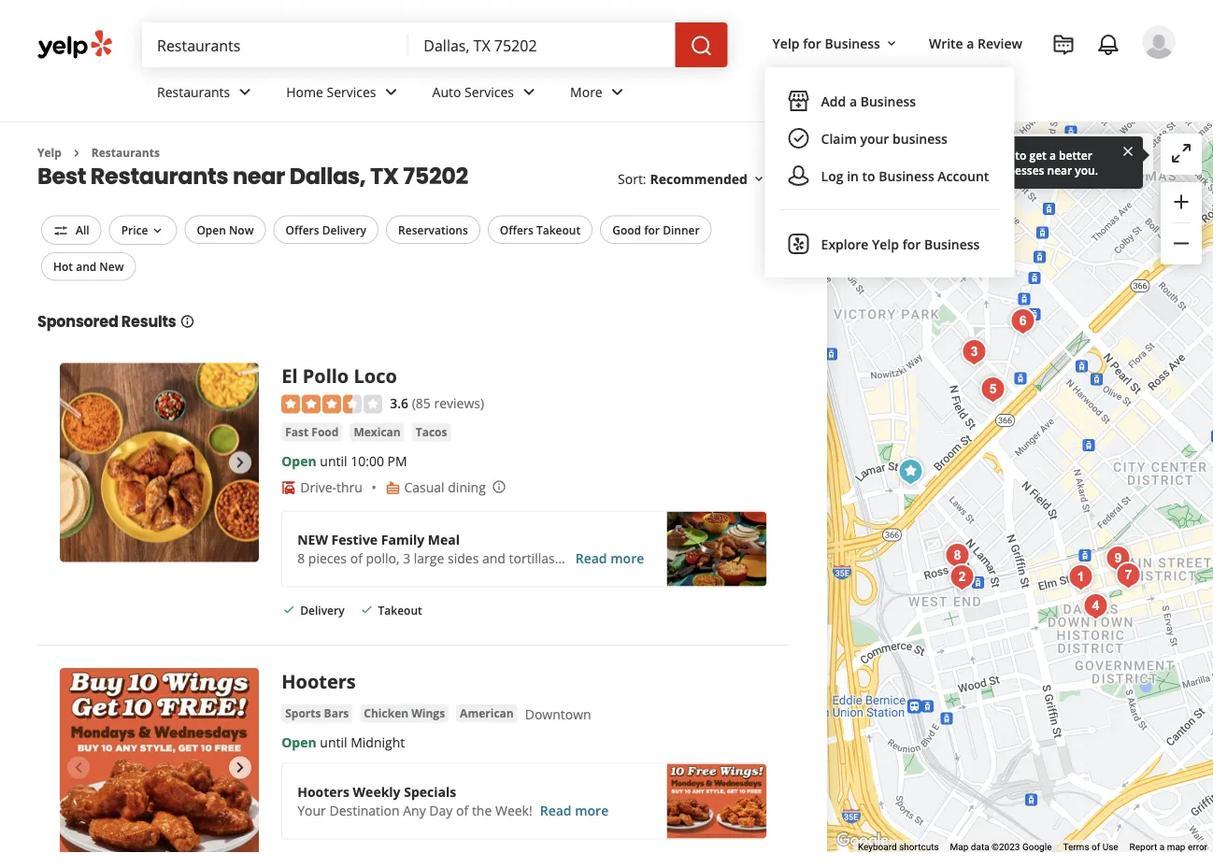 Task type: locate. For each thing, give the bounding box(es) containing it.
and right sides
[[482, 550, 506, 568]]

to right in
[[863, 167, 876, 185]]

sports bars button
[[282, 705, 353, 723]]

16 chevron down v2 image
[[752, 172, 767, 187]]

16 chevron down v2 image for price
[[150, 223, 165, 238]]

16 info v2 image
[[775, 172, 790, 187]]

1 horizontal spatial yelp
[[773, 34, 800, 52]]

16 casual dining v2 image
[[386, 481, 401, 496]]

to inside button
[[863, 167, 876, 185]]

best
[[37, 160, 86, 192]]

0 horizontal spatial 24 chevron down v2 image
[[380, 81, 403, 103]]

0 vertical spatial to
[[1016, 147, 1027, 163]]

1 horizontal spatial map
[[1072, 146, 1099, 163]]

next image
[[229, 452, 252, 474], [229, 757, 252, 780]]

until
[[320, 453, 347, 471], [320, 734, 347, 752]]

0 horizontal spatial of
[[350, 550, 363, 568]]

24 chevron down v2 image for more
[[607, 81, 629, 103]]

claim your business
[[822, 130, 948, 147]]

read
[[576, 550, 607, 568], [540, 802, 572, 820]]

0 horizontal spatial for
[[644, 222, 660, 237]]

none field up 'more'
[[424, 35, 661, 55]]

slideshow element for el pollo loco
[[60, 363, 259, 562]]

1 horizontal spatial none field
[[424, 35, 661, 55]]

near up now in the top left of the page
[[233, 160, 285, 192]]

yelp for yelp link
[[37, 145, 62, 160]]

16 chevron down v2 image inside price dropdown button
[[150, 223, 165, 238]]

1 horizontal spatial near
[[1048, 162, 1073, 178]]

services for home services
[[327, 83, 376, 101]]

16 chevron down v2 image left the write
[[885, 36, 900, 51]]

0 vertical spatial takeout
[[537, 222, 581, 237]]

filters group
[[37, 215, 716, 281]]

to left get
[[1016, 147, 1027, 163]]

yelp inside button
[[773, 34, 800, 52]]

for right good
[[644, 222, 660, 237]]

business inside log in to business account button
[[879, 167, 935, 185]]

2 next image from the top
[[229, 757, 252, 780]]

1 horizontal spatial 16 chevron down v2 image
[[885, 36, 900, 51]]

0 horizontal spatial and
[[76, 259, 97, 274]]

log in to business account button
[[780, 157, 1000, 195]]

24 chevron down v2 image left auto
[[380, 81, 403, 103]]

explore
[[822, 235, 869, 253]]

yelp left '16 chevron right v2' "image"
[[37, 145, 62, 160]]

1 none field from the left
[[157, 35, 394, 55]]

until for el pollo loco
[[320, 453, 347, 471]]

0 horizontal spatial takeout
[[378, 603, 422, 618]]

24 chevron down v2 image inside auto services "link"
[[518, 81, 541, 103]]

new
[[298, 531, 328, 549]]

0 horizontal spatial none field
[[157, 35, 394, 55]]

0 vertical spatial hooters
[[282, 669, 356, 694]]

none field find
[[157, 35, 394, 55]]

1 services from the left
[[327, 83, 376, 101]]

zoom in image
[[1171, 191, 1193, 213]]

fast food button
[[282, 423, 343, 442]]

16 chevron down v2 image inside yelp for business button
[[885, 36, 900, 51]]

open now
[[197, 222, 254, 237]]

1 vertical spatial next image
[[229, 757, 252, 780]]

home services
[[286, 83, 376, 101]]

open up 16 drive thru v2 icon at bottom left
[[282, 453, 317, 471]]

of down festive
[[350, 550, 363, 568]]

slideshow element
[[60, 363, 259, 562], [60, 669, 259, 854]]

1 horizontal spatial offers
[[500, 222, 534, 237]]

a inside "button"
[[850, 92, 858, 110]]

business categories element
[[142, 67, 1176, 122]]

1 vertical spatial slideshow element
[[60, 669, 259, 854]]

the right look
[[965, 162, 983, 178]]

2 horizontal spatial yelp
[[872, 235, 900, 253]]

at right look
[[951, 162, 962, 178]]

family
[[381, 531, 425, 549]]

map inside expand the map to get a better look at the businesses near you.
[[989, 147, 1013, 163]]

24 chevron down v2 image down 'near' 'text box'
[[518, 81, 541, 103]]

a
[[967, 34, 975, 52], [850, 92, 858, 110], [1050, 147, 1057, 163], [1160, 842, 1165, 853]]

1 vertical spatial and
[[482, 550, 506, 568]]

services right home
[[327, 83, 376, 101]]

offers
[[286, 222, 319, 237], [500, 222, 534, 237]]

delivery right 16 checkmark v2 icon
[[300, 603, 345, 618]]

16 chevron down v2 image right "price"
[[150, 223, 165, 238]]

add
[[822, 92, 847, 110]]

american button
[[456, 705, 518, 723]]

services right auto
[[465, 83, 514, 101]]

hooters up the sports bars
[[282, 669, 356, 694]]

map
[[1072, 146, 1099, 163], [989, 147, 1013, 163], [1168, 842, 1186, 853]]

restaurants link down find 'text field'
[[142, 67, 271, 122]]

takeout
[[537, 222, 581, 237], [378, 603, 422, 618]]

1 until from the top
[[320, 453, 347, 471]]

loco
[[354, 363, 397, 389]]

Near text field
[[424, 35, 661, 55]]

business down business
[[879, 167, 935, 185]]

0 vertical spatial delivery
[[322, 222, 367, 237]]

business
[[825, 34, 881, 52], [861, 92, 917, 110], [879, 167, 935, 185], [925, 235, 980, 253]]

a for add
[[850, 92, 858, 110]]

week!
[[496, 802, 533, 820]]

0 vertical spatial yelp
[[773, 34, 800, 52]]

0 vertical spatial slideshow element
[[60, 363, 259, 562]]

24 chevron down v2 image inside home services link
[[380, 81, 403, 103]]

map
[[951, 842, 969, 853]]

better
[[1059, 147, 1093, 163]]

claim your business button
[[780, 120, 1000, 157]]

hooters for hooters weekly specials your destination any day of the week! read more
[[298, 784, 350, 801]]

sports bars link
[[282, 705, 353, 723]]

error
[[1188, 842, 1208, 853]]

read right week!
[[540, 802, 572, 820]]

restaurants link
[[142, 67, 271, 122], [91, 145, 160, 160]]

1 horizontal spatial services
[[465, 83, 514, 101]]

map for to
[[989, 147, 1013, 163]]

none field up home
[[157, 35, 394, 55]]

takeout right 16 checkmark v2 image
[[378, 603, 422, 618]]

terms of use
[[1064, 842, 1119, 853]]

24 add biz v2 image
[[788, 90, 810, 112]]

american link
[[456, 705, 518, 723]]

3.6 star rating image
[[282, 395, 383, 414]]

1 vertical spatial 16 chevron down v2 image
[[150, 223, 165, 238]]

2 until from the top
[[320, 734, 347, 752]]

a right add
[[850, 92, 858, 110]]

expand the map to get a better look at the businesses near you.
[[925, 147, 1099, 178]]

restaurants left 24 chevron down v2 image
[[157, 83, 230, 101]]

0 horizontal spatial near
[[233, 160, 285, 192]]

until for hooters
[[320, 734, 347, 752]]

your
[[298, 802, 326, 820]]

1 vertical spatial hooters
[[298, 784, 350, 801]]

restaurants link right '16 chevron right v2' "image"
[[91, 145, 160, 160]]

75202
[[403, 160, 468, 192]]

day
[[430, 802, 453, 820]]

2 offers from the left
[[500, 222, 534, 237]]

0 horizontal spatial more
[[575, 802, 609, 820]]

0 vertical spatial and
[[76, 259, 97, 274]]

0 horizontal spatial to
[[863, 167, 876, 185]]

search as map moves
[[1010, 146, 1143, 163]]

business inside yelp for business button
[[825, 34, 881, 52]]

write
[[929, 34, 964, 52]]

0 horizontal spatial map
[[989, 147, 1013, 163]]

24 chevron down v2 image inside more link
[[607, 81, 629, 103]]

until down bars
[[320, 734, 347, 752]]

haywire image
[[1005, 303, 1042, 340]]

2 horizontal spatial map
[[1168, 842, 1186, 853]]

fast
[[285, 425, 309, 440]]

0 vertical spatial until
[[320, 453, 347, 471]]

until up drive-thru
[[320, 453, 347, 471]]

near
[[233, 160, 285, 192], [1048, 162, 1073, 178]]

a right the report
[[1160, 842, 1165, 853]]

and right 'hot'
[[76, 259, 97, 274]]

$24.
[[627, 550, 653, 568]]

restaurants right '16 chevron right v2' "image"
[[91, 145, 160, 160]]

0 horizontal spatial offers
[[286, 222, 319, 237]]

1 offers from the left
[[286, 222, 319, 237]]

search
[[1010, 146, 1051, 163]]

price button
[[109, 215, 177, 245]]

business up 'add a business'
[[825, 34, 881, 52]]

1 vertical spatial open
[[282, 453, 317, 471]]

(85
[[412, 394, 431, 412]]

None search field
[[142, 22, 732, 67]]

2 vertical spatial of
[[1092, 842, 1101, 853]]

takeout inside button
[[537, 222, 581, 237]]

2 24 chevron down v2 image from the left
[[518, 81, 541, 103]]

services inside "link"
[[465, 83, 514, 101]]

1 vertical spatial at
[[612, 550, 624, 568]]

offers for offers takeout
[[500, 222, 534, 237]]

restaurants
[[157, 83, 230, 101], [91, 145, 160, 160], [91, 160, 228, 192]]

open down the sports
[[282, 734, 317, 752]]

0 horizontal spatial yelp
[[37, 145, 62, 160]]

1 horizontal spatial read
[[576, 550, 607, 568]]

sponsored results
[[37, 311, 176, 332]]

hooters weekly specials your destination any day of the week! read more
[[298, 784, 609, 820]]

1 slideshow element from the top
[[60, 363, 259, 562]]

for right explore
[[903, 235, 921, 253]]

0 vertical spatial next image
[[229, 452, 252, 474]]

business down sixty vines icon
[[925, 235, 980, 253]]

open for hooters
[[282, 734, 317, 752]]

1 horizontal spatial more
[[611, 550, 645, 568]]

open for el pollo loco
[[282, 453, 317, 471]]

offers delivery button
[[274, 215, 379, 244]]

more
[[611, 550, 645, 568], [575, 802, 609, 820]]

the inside hooters weekly specials your destination any day of the week! read more
[[472, 802, 492, 820]]

chet's dallas image
[[944, 559, 981, 597]]

more
[[570, 83, 603, 101]]

tx
[[370, 160, 399, 192]]

meal
[[428, 531, 460, 549]]

2 horizontal spatial of
[[1092, 842, 1101, 853]]

sports
[[285, 706, 321, 722]]

0 horizontal spatial at
[[612, 550, 624, 568]]

1 vertical spatial until
[[320, 734, 347, 752]]

offers down dallas, on the left top of the page
[[286, 222, 319, 237]]

2 services from the left
[[465, 83, 514, 101]]

downtown
[[525, 706, 592, 723]]

3 24 chevron down v2 image from the left
[[607, 81, 629, 103]]

business up claim your business button
[[861, 92, 917, 110]]

1 vertical spatial takeout
[[378, 603, 422, 618]]

more right starting
[[611, 550, 645, 568]]

None field
[[157, 35, 394, 55], [424, 35, 661, 55]]

1 vertical spatial of
[[456, 802, 469, 820]]

0 horizontal spatial services
[[327, 83, 376, 101]]

1 horizontal spatial takeout
[[537, 222, 581, 237]]

yelp right explore
[[872, 235, 900, 253]]

1 horizontal spatial at
[[951, 162, 962, 178]]

2 vertical spatial yelp
[[872, 235, 900, 253]]

hot and new
[[53, 259, 124, 274]]

0 vertical spatial open
[[197, 222, 226, 237]]

1 horizontal spatial and
[[482, 550, 506, 568]]

sixty vines image
[[975, 197, 1012, 235]]

near right get
[[1048, 162, 1073, 178]]

explore yelp for business button
[[780, 225, 1000, 263]]

2 slideshow element from the top
[[60, 669, 259, 854]]

for
[[803, 34, 822, 52], [644, 222, 660, 237], [903, 235, 921, 253]]

keyboard shortcuts
[[858, 842, 939, 853]]

1 vertical spatial more
[[575, 802, 609, 820]]

1 vertical spatial read
[[540, 802, 572, 820]]

offers right reservations
[[500, 222, 534, 237]]

0 vertical spatial of
[[350, 550, 363, 568]]

delivery down dallas, on the left top of the page
[[322, 222, 367, 237]]

Find text field
[[157, 35, 394, 55]]

sports bars
[[285, 706, 349, 722]]

hooters inside hooters weekly specials your destination any day of the week! read more
[[298, 784, 350, 801]]

1 next image from the top
[[229, 452, 252, 474]]

2 none field from the left
[[424, 35, 661, 55]]

0 vertical spatial 16 chevron down v2 image
[[885, 36, 900, 51]]

open
[[197, 222, 226, 237], [282, 453, 317, 471], [282, 734, 317, 752]]

expand the map to get a better look at the businesses near you. tooltip
[[910, 137, 1144, 189]]

more right week!
[[575, 802, 609, 820]]

1 horizontal spatial to
[[1016, 147, 1027, 163]]

sort:
[[618, 170, 647, 188]]

1 vertical spatial to
[[863, 167, 876, 185]]

0 horizontal spatial 16 chevron down v2 image
[[150, 223, 165, 238]]

1 horizontal spatial for
[[803, 34, 822, 52]]

a right get
[[1050, 147, 1057, 163]]

map data ©2023 google
[[951, 842, 1052, 853]]

of left use
[[1092, 842, 1101, 853]]

yelp up "24 add biz v2" icon
[[773, 34, 800, 52]]

2 vertical spatial open
[[282, 734, 317, 752]]

in
[[847, 167, 859, 185]]

keyboard shortcuts button
[[858, 841, 939, 854]]

fast food
[[285, 425, 339, 440]]

your
[[861, 130, 890, 147]]

google image
[[832, 829, 894, 854]]

the left week!
[[472, 802, 492, 820]]

16 chevron down v2 image
[[885, 36, 900, 51], [150, 223, 165, 238]]

terms
[[1064, 842, 1090, 853]]

a right the write
[[967, 34, 975, 52]]

for inside the 'filters' group
[[644, 222, 660, 237]]

0 vertical spatial at
[[951, 162, 962, 178]]

2 horizontal spatial 24 chevron down v2 image
[[607, 81, 629, 103]]

info icon image
[[492, 480, 507, 495], [492, 480, 507, 495]]

24 chevron down v2 image right 'more'
[[607, 81, 629, 103]]

hooters up your
[[298, 784, 350, 801]]

3.6
[[390, 394, 409, 412]]

24 claim v2 image
[[788, 127, 810, 150]]

group
[[1161, 182, 1203, 265]]

yelp inside button
[[872, 235, 900, 253]]

of right day at the bottom of page
[[456, 802, 469, 820]]

a for write
[[967, 34, 975, 52]]

for up "24 add biz v2" icon
[[803, 34, 822, 52]]

use
[[1103, 842, 1119, 853]]

map region
[[606, 0, 1214, 854]]

1 24 chevron down v2 image from the left
[[380, 81, 403, 103]]

at left the $24.
[[612, 550, 624, 568]]

open left now in the top left of the page
[[197, 222, 226, 237]]

now
[[229, 222, 254, 237]]

0 vertical spatial read
[[576, 550, 607, 568]]

dallas,
[[290, 160, 366, 192]]

1 vertical spatial yelp
[[37, 145, 62, 160]]

a for report
[[1160, 842, 1165, 853]]

1 vertical spatial restaurants link
[[91, 145, 160, 160]]

2 horizontal spatial for
[[903, 235, 921, 253]]

read left the $24.
[[576, 550, 607, 568]]

takeout left good
[[537, 222, 581, 237]]

24 chevron down v2 image
[[380, 81, 403, 103], [518, 81, 541, 103], [607, 81, 629, 103]]

1 vertical spatial delivery
[[300, 603, 345, 618]]

0 horizontal spatial read
[[540, 802, 572, 820]]

as
[[1055, 146, 1068, 163]]

0 vertical spatial more
[[611, 550, 645, 568]]

log in to business account
[[822, 167, 990, 185]]

delivery inside offers delivery button
[[322, 222, 367, 237]]

1 horizontal spatial of
[[456, 802, 469, 820]]

1 horizontal spatial 24 chevron down v2 image
[[518, 81, 541, 103]]

pollo,
[[366, 550, 400, 568]]

hooters for hooters
[[282, 669, 356, 694]]



Task type: describe. For each thing, give the bounding box(es) containing it.
hot
[[53, 259, 73, 274]]

moves
[[1102, 146, 1143, 163]]

3
[[403, 550, 411, 568]]

offers takeout
[[500, 222, 581, 237]]

more inside hooters weekly specials your destination any day of the week! read more
[[575, 802, 609, 820]]

tortillas,
[[509, 550, 558, 568]]

recommended
[[650, 170, 748, 188]]

home services link
[[271, 67, 418, 122]]

report a map error
[[1130, 842, 1208, 853]]

of inside hooters weekly specials your destination any day of the week! read more
[[456, 802, 469, 820]]

16 filter v2 image
[[53, 223, 68, 238]]

restaurants inside business categories element
[[157, 83, 230, 101]]

chicken wings button
[[360, 705, 449, 723]]

auto
[[433, 83, 461, 101]]

auto services link
[[418, 67, 555, 122]]

expand
[[925, 147, 965, 163]]

business inside explore yelp for business button
[[925, 235, 980, 253]]

results
[[121, 311, 176, 332]]

mexican
[[354, 425, 401, 440]]

auto services
[[433, 83, 514, 101]]

report
[[1130, 842, 1158, 853]]

review
[[978, 34, 1023, 52]]

the exchange hall image
[[1078, 588, 1115, 626]]

best restaurants near dallas, tx 75202
[[37, 160, 468, 192]]

good for dinner button
[[601, 215, 712, 244]]

recommended button
[[650, 170, 767, 188]]

add a business button
[[780, 82, 1000, 120]]

look
[[925, 162, 948, 178]]

services for auto services
[[465, 83, 514, 101]]

open now button
[[185, 215, 266, 244]]

google
[[1023, 842, 1052, 853]]

hot and new button
[[41, 252, 136, 281]]

open until 10:00 pm
[[282, 453, 407, 471]]

24 friends v2 image
[[788, 165, 810, 187]]

search image
[[691, 35, 713, 57]]

mexican link
[[350, 423, 405, 442]]

good
[[613, 222, 642, 237]]

add a business
[[822, 92, 917, 110]]

reservations
[[398, 222, 468, 237]]

el pollo loco link
[[282, 363, 397, 389]]

pollo
[[303, 363, 349, 389]]

user actions element
[[758, 23, 1203, 278]]

previous image
[[67, 757, 90, 780]]

16 chevron down v2 image for yelp for business
[[885, 36, 900, 51]]

pm
[[388, 453, 407, 471]]

midnight
[[351, 734, 405, 752]]

16 drive thru v2 image
[[282, 481, 297, 496]]

new festive family meal
[[298, 531, 460, 549]]

more link
[[555, 67, 644, 122]]

offers for offers delivery
[[286, 222, 319, 237]]

the henry image
[[956, 334, 994, 371]]

for for good
[[644, 222, 660, 237]]

write a review
[[929, 34, 1023, 52]]

none field 'near'
[[424, 35, 661, 55]]

fast food link
[[282, 423, 343, 442]]

24 chevron down v2 image for auto services
[[518, 81, 541, 103]]

the up account in the right of the page
[[968, 147, 986, 163]]

sponsored
[[37, 311, 118, 332]]

thru
[[337, 479, 363, 497]]

16 checkmark v2 image
[[282, 603, 297, 618]]

near inside expand the map to get a better look at the businesses near you.
[[1048, 162, 1073, 178]]

at inside expand the map to get a better look at the businesses near you.
[[951, 162, 962, 178]]

price
[[121, 222, 148, 237]]

next image for hooters
[[229, 757, 252, 780]]

projects image
[[1053, 34, 1075, 56]]

3.6 (85 reviews)
[[390, 394, 485, 412]]

open until midnight
[[282, 734, 405, 752]]

notifications image
[[1098, 34, 1120, 56]]

a inside expand the map to get a better look at the businesses near you.
[[1050, 147, 1057, 163]]

chicken
[[364, 706, 409, 722]]

el pollo loco
[[282, 363, 397, 389]]

write a review link
[[922, 26, 1030, 60]]

0 vertical spatial restaurants link
[[142, 67, 271, 122]]

yelp for yelp for business
[[773, 34, 800, 52]]

16 info v2 image
[[180, 314, 195, 329]]

mexican button
[[350, 423, 405, 442]]

map for error
[[1168, 842, 1186, 853]]

slideshow element for hooters
[[60, 669, 259, 854]]

reservations button
[[386, 215, 480, 244]]

previous image
[[67, 452, 90, 474]]

you.
[[1076, 162, 1099, 178]]

next image for el pollo loco
[[229, 452, 252, 474]]

sides
[[448, 550, 479, 568]]

business
[[893, 130, 948, 147]]

read inside hooters weekly specials your destination any day of the week! read more
[[540, 802, 572, 820]]

24 chevron down v2 image
[[234, 81, 256, 103]]

yo ranch steakhouse image
[[939, 538, 977, 575]]

close image
[[1121, 143, 1136, 159]]

expand map image
[[1171, 142, 1193, 164]]

keyboard
[[858, 842, 897, 853]]

tacos link
[[412, 423, 451, 442]]

good for dinner
[[613, 222, 700, 237]]

restaurants up price dropdown button
[[91, 160, 228, 192]]

weekly
[[353, 784, 401, 801]]

8 pieces of pollo, 3 large sides and tortillas, starting at $24.
[[298, 550, 653, 568]]

sky blossom image
[[1100, 540, 1138, 578]]

meso maya comida y copas image
[[975, 371, 1012, 409]]

read more
[[576, 550, 645, 568]]

yelp for business
[[773, 34, 881, 52]]

cbd provisions image
[[1110, 557, 1148, 595]]

large
[[414, 550, 445, 568]]

24 chevron down v2 image for home services
[[380, 81, 403, 103]]

16 checkmark v2 image
[[360, 603, 375, 618]]

and inside the hot and new button
[[76, 259, 97, 274]]

john s. image
[[1143, 25, 1176, 59]]

hooters image
[[893, 454, 930, 491]]

account
[[938, 167, 990, 185]]

drive-
[[300, 479, 337, 497]]

for inside button
[[903, 235, 921, 253]]

frankie's downtown image
[[1063, 559, 1100, 597]]

for for yelp
[[803, 34, 822, 52]]

to inside expand the map to get a better look at the businesses near you.
[[1016, 147, 1027, 163]]

el
[[282, 363, 298, 389]]

casual dining
[[404, 479, 486, 497]]

destination
[[330, 802, 400, 820]]

terms of use link
[[1064, 842, 1119, 853]]

casual
[[404, 479, 445, 497]]

open inside button
[[197, 222, 226, 237]]

bars
[[324, 706, 349, 722]]

16 chevron right v2 image
[[69, 146, 84, 161]]

map for moves
[[1072, 146, 1099, 163]]

business inside the add a business "button"
[[861, 92, 917, 110]]

explore yelp for business
[[822, 235, 980, 253]]

zoom out image
[[1171, 232, 1193, 255]]

©2023
[[992, 842, 1021, 853]]

8
[[298, 550, 305, 568]]

tacos
[[416, 425, 447, 440]]

log
[[822, 167, 844, 185]]

dinner
[[663, 222, 700, 237]]

24 yelp for biz v2 image
[[788, 233, 810, 255]]



Task type: vqa. For each thing, say whether or not it's contained in the screenshot.
Good for Dinner button
yes



